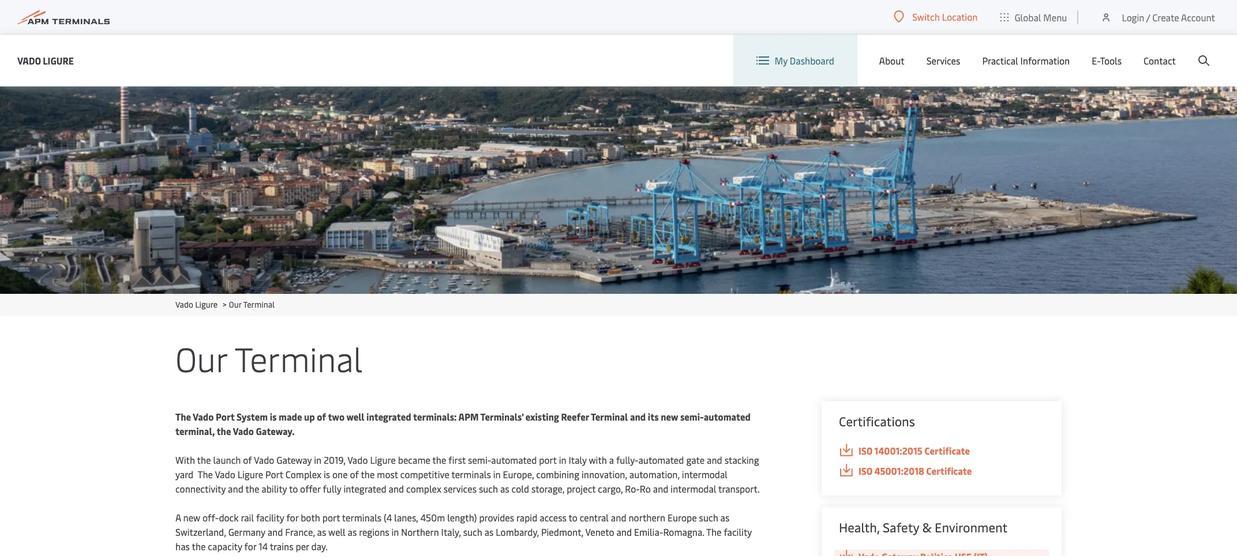 Task type: locate. For each thing, give the bounding box(es) containing it.
0 horizontal spatial terminals
[[342, 512, 382, 525]]

0 vertical spatial semi-
[[680, 411, 704, 424]]

the inside the a new off-dock rail facility for both port terminals (4 lanes, 450m length) provides rapid access to central and northern europe such as switzerland, germany and france, as well as regions in northern italy, such as lombardy, piedmont, veneto and emilia-romagna. the facility has the capacity for 14 trains per day.
[[706, 526, 722, 539]]

1 vertical spatial is
[[324, 469, 330, 481]]

1 horizontal spatial terminals
[[452, 469, 491, 481]]

iso 14001:2015 certificate link
[[839, 444, 1045, 459]]

facility down transport.
[[724, 526, 752, 539]]

0 vertical spatial such
[[479, 483, 498, 496]]

emilia-
[[634, 526, 663, 539]]

the down switzerland,
[[192, 541, 206, 553]]

semi- inside 'with the launch of vado gateway in 2019, vado ligure became the first semi-automated port in italy with a fully-automated gate and stacking yard  the vado ligure port complex is one of the most competitive terminals in europe, combining innovation, automation, intermodal connectivity and the ability to offer fully integrated and complex services such as cold storage, project cargo, ro-ro and intermodal transport.'
[[468, 454, 491, 467]]

1 horizontal spatial port
[[265, 469, 283, 481]]

1 horizontal spatial to
[[569, 512, 578, 525]]

2 vertical spatial the
[[706, 526, 722, 539]]

certifications
[[839, 413, 915, 431]]

1 vertical spatial our
[[175, 336, 227, 381]]

competitive
[[400, 469, 449, 481]]

1 horizontal spatial automated
[[638, 454, 684, 467]]

1 vertical spatial the
[[198, 469, 213, 481]]

e-
[[1092, 54, 1100, 67]]

in down (4
[[392, 526, 399, 539]]

terminals'
[[480, 411, 523, 424]]

new right a
[[183, 512, 200, 525]]

to left 'offer' at the bottom left of the page
[[289, 483, 298, 496]]

the right terminal,
[[217, 425, 231, 438]]

1 horizontal spatial facility
[[724, 526, 752, 539]]

the right romagna.
[[706, 526, 722, 539]]

terminals up regions
[[342, 512, 382, 525]]

1 vertical spatial to
[[569, 512, 578, 525]]

0 vertical spatial port
[[216, 411, 235, 424]]

2 vertical spatial such
[[463, 526, 482, 539]]

1 horizontal spatial is
[[324, 469, 330, 481]]

1 horizontal spatial of
[[317, 411, 326, 424]]

automated
[[704, 411, 751, 424], [491, 454, 537, 467], [638, 454, 684, 467]]

0 horizontal spatial port
[[216, 411, 235, 424]]

1 vertical spatial integrated
[[344, 483, 386, 496]]

1 horizontal spatial well
[[347, 411, 364, 424]]

certificate down iso 14001:2015 certificate link
[[926, 465, 972, 478]]

up
[[304, 411, 315, 424]]

1 vertical spatial terminals
[[342, 512, 382, 525]]

is up the gateway.
[[270, 411, 277, 424]]

iso 14001:2015 certificate
[[859, 445, 970, 458]]

0 vertical spatial well
[[347, 411, 364, 424]]

is left 'one'
[[324, 469, 330, 481]]

global menu
[[1015, 11, 1067, 23]]

2019,
[[324, 454, 346, 467]]

0 vertical spatial of
[[317, 411, 326, 424]]

tools
[[1100, 54, 1122, 67]]

1 horizontal spatial the
[[198, 469, 213, 481]]

2 vertical spatial of
[[350, 469, 359, 481]]

contact button
[[1144, 35, 1176, 87]]

ro
[[640, 483, 651, 496]]

the up terminal,
[[175, 411, 191, 424]]

as down provides
[[485, 526, 494, 539]]

well
[[347, 411, 364, 424], [328, 526, 345, 539]]

port
[[539, 454, 557, 467], [322, 512, 340, 525]]

0 horizontal spatial the
[[175, 411, 191, 424]]

0 vertical spatial iso
[[859, 445, 873, 458]]

1 vertical spatial vado ligure link
[[175, 300, 218, 310]]

the left most
[[361, 469, 375, 481]]

dashboard
[[790, 54, 834, 67]]

piedmont,
[[541, 526, 583, 539]]

switzerland,
[[175, 526, 226, 539]]

system
[[237, 411, 268, 424]]

our terminal
[[175, 336, 363, 381]]

1 horizontal spatial new
[[661, 411, 678, 424]]

well right two
[[347, 411, 364, 424]]

is inside the vado port system is made up of two well integrated terminals: apm terminals' existing reefer terminal and its new semi-automated terminal, the vado gateway.
[[270, 411, 277, 424]]

lombardy,
[[496, 526, 539, 539]]

made
[[279, 411, 302, 424]]

14
[[259, 541, 268, 553]]

automated for and
[[704, 411, 751, 424]]

location
[[942, 10, 978, 23]]

0 vertical spatial integrated
[[367, 411, 411, 424]]

automated up "stacking"
[[704, 411, 751, 424]]

0 horizontal spatial vado ligure link
[[17, 53, 74, 68]]

port inside the a new off-dock rail facility for both port terminals (4 lanes, 450m length) provides rapid access to central and northern europe such as switzerland, germany and france, as well as regions in northern italy, such as lombardy, piedmont, veneto and emilia-romagna. the facility has the capacity for 14 trains per day.
[[322, 512, 340, 525]]

menu
[[1044, 11, 1067, 23]]

such down the length)
[[463, 526, 482, 539]]

1 horizontal spatial our
[[229, 300, 242, 310]]

1 vertical spatial such
[[699, 512, 718, 525]]

for left 14
[[244, 541, 256, 553]]

integrated inside the vado port system is made up of two well integrated terminals: apm terminals' existing reefer terminal and its new semi-automated terminal, the vado gateway.
[[367, 411, 411, 424]]

1 horizontal spatial semi-
[[680, 411, 704, 424]]

0 vertical spatial terminal
[[243, 300, 275, 310]]

veneto
[[585, 526, 614, 539]]

connectivity
[[175, 483, 226, 496]]

2 iso from the top
[[859, 465, 873, 478]]

day.
[[311, 541, 328, 553]]

of right up
[[317, 411, 326, 424]]

port up ability
[[265, 469, 283, 481]]

0 horizontal spatial semi-
[[468, 454, 491, 467]]

iso for iso 14001:2015 certificate
[[859, 445, 873, 458]]

innovation,
[[582, 469, 627, 481]]

port up combining
[[539, 454, 557, 467]]

has
[[175, 541, 190, 553]]

terminals up the services
[[452, 469, 491, 481]]

switch location
[[913, 10, 978, 23]]

my dashboard button
[[756, 35, 834, 87]]

offer
[[300, 483, 321, 496]]

1 vertical spatial semi-
[[468, 454, 491, 467]]

iso down certifications
[[859, 445, 873, 458]]

semi- right its
[[680, 411, 704, 424]]

cold
[[512, 483, 529, 496]]

environment
[[935, 519, 1008, 537]]

semi-
[[680, 411, 704, 424], [468, 454, 491, 467]]

1 vertical spatial port
[[322, 512, 340, 525]]

0 horizontal spatial to
[[289, 483, 298, 496]]

romagna.
[[663, 526, 704, 539]]

semi- right 'first'
[[468, 454, 491, 467]]

existing
[[526, 411, 559, 424]]

0 vertical spatial terminals
[[452, 469, 491, 481]]

0 vertical spatial new
[[661, 411, 678, 424]]

such right the services
[[479, 483, 498, 496]]

1 horizontal spatial port
[[539, 454, 557, 467]]

integrated left the terminals:
[[367, 411, 411, 424]]

0 vertical spatial port
[[539, 454, 557, 467]]

integrated down most
[[344, 483, 386, 496]]

to inside 'with the launch of vado gateway in 2019, vado ligure became the first semi-automated port in italy with a fully-automated gate and stacking yard  the vado ligure port complex is one of the most competitive terminals in europe, combining innovation, automation, intermodal connectivity and the ability to offer fully integrated and complex services such as cold storage, project cargo, ro-ro and intermodal transport.'
[[289, 483, 298, 496]]

rapid
[[517, 512, 537, 525]]

vado
[[17, 54, 41, 67], [175, 300, 193, 310], [193, 411, 214, 424], [233, 425, 254, 438], [254, 454, 274, 467], [348, 454, 368, 467], [215, 469, 235, 481]]

0 horizontal spatial our
[[175, 336, 227, 381]]

to
[[289, 483, 298, 496], [569, 512, 578, 525]]

1 vertical spatial iso
[[859, 465, 873, 478]]

0 vertical spatial certificate
[[925, 445, 970, 458]]

port right both
[[322, 512, 340, 525]]

iso left 45001:2018
[[859, 465, 873, 478]]

the inside 'with the launch of vado gateway in 2019, vado ligure became the first semi-automated port in italy with a fully-automated gate and stacking yard  the vado ligure port complex is one of the most competitive terminals in europe, combining innovation, automation, intermodal connectivity and the ability to offer fully integrated and complex services such as cold storage, project cargo, ro-ro and intermodal transport.'
[[198, 469, 213, 481]]

switch location button
[[894, 10, 978, 23]]

is
[[270, 411, 277, 424], [324, 469, 330, 481]]

vado ligure > our terminal
[[175, 300, 275, 310]]

2 horizontal spatial automated
[[704, 411, 751, 424]]

2 horizontal spatial of
[[350, 469, 359, 481]]

combining
[[536, 469, 579, 481]]

port left system at the left
[[216, 411, 235, 424]]

in left 2019,
[[314, 454, 321, 467]]

2 vertical spatial terminal
[[591, 411, 628, 424]]

well right france,
[[328, 526, 345, 539]]

1 vertical spatial of
[[243, 454, 252, 467]]

certificate up "iso 45001:2018 certificate" link
[[925, 445, 970, 458]]

gate
[[686, 454, 705, 467]]

terminals
[[452, 469, 491, 481], [342, 512, 382, 525]]

1 vertical spatial new
[[183, 512, 200, 525]]

0 vertical spatial is
[[270, 411, 277, 424]]

with
[[175, 454, 195, 467]]

as up day.
[[317, 526, 326, 539]]

the inside the vado port system is made up of two well integrated terminals: apm terminals' existing reefer terminal and its new semi-automated terminal, the vado gateway.
[[175, 411, 191, 424]]

new
[[661, 411, 678, 424], [183, 512, 200, 525]]

facility right rail
[[256, 512, 284, 525]]

as
[[500, 483, 509, 496], [721, 512, 730, 525], [317, 526, 326, 539], [348, 526, 357, 539], [485, 526, 494, 539]]

facility
[[256, 512, 284, 525], [724, 526, 752, 539]]

and left its
[[630, 411, 646, 424]]

the left ability
[[246, 483, 259, 496]]

in
[[314, 454, 321, 467], [559, 454, 567, 467], [493, 469, 501, 481], [392, 526, 399, 539]]

the right with
[[197, 454, 211, 467]]

1 vertical spatial certificate
[[926, 465, 972, 478]]

both
[[301, 512, 320, 525]]

create
[[1153, 11, 1179, 23]]

0 horizontal spatial well
[[328, 526, 345, 539]]

1 vertical spatial port
[[265, 469, 283, 481]]

1 horizontal spatial for
[[287, 512, 299, 525]]

health,
[[839, 519, 880, 537]]

automated inside the vado port system is made up of two well integrated terminals: apm terminals' existing reefer terminal and its new semi-automated terminal, the vado gateway.
[[704, 411, 751, 424]]

of right launch
[[243, 454, 252, 467]]

the up connectivity
[[198, 469, 213, 481]]

1 vertical spatial well
[[328, 526, 345, 539]]

automation,
[[630, 469, 680, 481]]

0 vertical spatial for
[[287, 512, 299, 525]]

practical information button
[[982, 35, 1070, 87]]

new right its
[[661, 411, 678, 424]]

1 vertical spatial for
[[244, 541, 256, 553]]

vado ligure our terminal image
[[0, 87, 1237, 294]]

port
[[216, 411, 235, 424], [265, 469, 283, 481]]

a
[[609, 454, 614, 467]]

0 horizontal spatial new
[[183, 512, 200, 525]]

port inside 'with the launch of vado gateway in 2019, vado ligure became the first semi-automated port in italy with a fully-automated gate and stacking yard  the vado ligure port complex is one of the most competitive terminals in europe, combining innovation, automation, intermodal connectivity and the ability to offer fully integrated and complex services such as cold storage, project cargo, ro-ro and intermodal transport.'
[[265, 469, 283, 481]]

such right europe
[[699, 512, 718, 525]]

0 vertical spatial to
[[289, 483, 298, 496]]

to up piedmont,
[[569, 512, 578, 525]]

2 horizontal spatial the
[[706, 526, 722, 539]]

as left cold
[[500, 483, 509, 496]]

a new off-dock rail facility for both port terminals (4 lanes, 450m length) provides rapid access to central and northern europe such as switzerland, germany and france, as well as regions in northern italy, such as lombardy, piedmont, veneto and emilia-romagna. the facility has the capacity for 14 trains per day.
[[175, 512, 752, 553]]

fully-
[[616, 454, 639, 467]]

1 iso from the top
[[859, 445, 873, 458]]

0 horizontal spatial port
[[322, 512, 340, 525]]

new inside the a new off-dock rail facility for both port terminals (4 lanes, 450m length) provides rapid access to central and northern europe such as switzerland, germany and france, as well as regions in northern italy, such as lombardy, piedmont, veneto and emilia-romagna. the facility has the capacity for 14 trains per day.
[[183, 512, 200, 525]]

0 vertical spatial our
[[229, 300, 242, 310]]

0 horizontal spatial for
[[244, 541, 256, 553]]

stacking
[[725, 454, 759, 467]]

automated up the europe,
[[491, 454, 537, 467]]

and
[[630, 411, 646, 424], [707, 454, 722, 467], [228, 483, 243, 496], [389, 483, 404, 496], [653, 483, 669, 496], [611, 512, 626, 525], [268, 526, 283, 539], [617, 526, 632, 539]]

two
[[328, 411, 345, 424]]

0 vertical spatial facility
[[256, 512, 284, 525]]

vado ligure link
[[17, 53, 74, 68], [175, 300, 218, 310]]

germany
[[228, 526, 265, 539]]

0 horizontal spatial is
[[270, 411, 277, 424]]

terminals inside the a new off-dock rail facility for both port terminals (4 lanes, 450m length) provides rapid access to central and northern europe such as switzerland, germany and france, as well as regions in northern italy, such as lombardy, piedmont, veneto and emilia-romagna. the facility has the capacity for 14 trains per day.
[[342, 512, 382, 525]]

0 horizontal spatial of
[[243, 454, 252, 467]]

port inside the vado port system is made up of two well integrated terminals: apm terminals' existing reefer terminal and its new semi-automated terminal, the vado gateway.
[[216, 411, 235, 424]]

with the launch of vado gateway in 2019, vado ligure became the first semi-automated port in italy with a fully-automated gate and stacking yard  the vado ligure port complex is one of the most competitive terminals in europe, combining innovation, automation, intermodal connectivity and the ability to offer fully integrated and complex services such as cold storage, project cargo, ro-ro and intermodal transport.
[[175, 454, 760, 496]]

of right 'one'
[[350, 469, 359, 481]]

port inside 'with the launch of vado gateway in 2019, vado ligure became the first semi-automated port in italy with a fully-automated gate and stacking yard  the vado ligure port complex is one of the most competitive terminals in europe, combining innovation, automation, intermodal connectivity and the ability to offer fully integrated and complex services such as cold storage, project cargo, ro-ro and intermodal transport.'
[[539, 454, 557, 467]]

a
[[175, 512, 181, 525]]

and up dock
[[228, 483, 243, 496]]

0 vertical spatial the
[[175, 411, 191, 424]]

for up france,
[[287, 512, 299, 525]]

automated up the automation,
[[638, 454, 684, 467]]

terminals inside 'with the launch of vado gateway in 2019, vado ligure became the first semi-automated port in italy with a fully-automated gate and stacking yard  the vado ligure port complex is one of the most competitive terminals in europe, combining innovation, automation, intermodal connectivity and the ability to offer fully integrated and complex services such as cold storage, project cargo, ro-ro and intermodal transport.'
[[452, 469, 491, 481]]



Task type: describe. For each thing, give the bounding box(es) containing it.
terminal,
[[175, 425, 215, 438]]

and right veneto
[[617, 526, 632, 539]]

launch
[[213, 454, 241, 467]]

transport.
[[719, 483, 760, 496]]

0 vertical spatial intermodal
[[682, 469, 728, 481]]

switch
[[913, 10, 940, 23]]

iso 45001:2018 certificate link
[[839, 465, 1045, 479]]

per
[[296, 541, 309, 553]]

login
[[1122, 11, 1145, 23]]

europe
[[668, 512, 697, 525]]

northern
[[629, 512, 665, 525]]

regions
[[359, 526, 389, 539]]

complex
[[406, 483, 441, 496]]

0 horizontal spatial automated
[[491, 454, 537, 467]]

is inside 'with the launch of vado gateway in 2019, vado ligure became the first semi-automated port in italy with a fully-automated gate and stacking yard  the vado ligure port complex is one of the most competitive terminals in europe, combining innovation, automation, intermodal connectivity and the ability to offer fully integrated and complex services such as cold storage, project cargo, ro-ro and intermodal transport.'
[[324, 469, 330, 481]]

well inside the a new off-dock rail facility for both port terminals (4 lanes, 450m length) provides rapid access to central and northern europe such as switzerland, germany and france, as well as regions in northern italy, such as lombardy, piedmont, veneto and emilia-romagna. the facility has the capacity for 14 trains per day.
[[328, 526, 345, 539]]

e-tools
[[1092, 54, 1122, 67]]

in inside the a new off-dock rail facility for both port terminals (4 lanes, 450m length) provides rapid access to central and northern europe such as switzerland, germany and france, as well as regions in northern italy, such as lombardy, piedmont, veneto and emilia-romagna. the facility has the capacity for 14 trains per day.
[[392, 526, 399, 539]]

/
[[1147, 11, 1150, 23]]

global
[[1015, 11, 1041, 23]]

health, safety & environment
[[839, 519, 1008, 537]]

with
[[589, 454, 607, 467]]

e-tools button
[[1092, 35, 1122, 87]]

and right gate
[[707, 454, 722, 467]]

&
[[922, 519, 932, 537]]

information
[[1021, 54, 1070, 67]]

france,
[[285, 526, 315, 539]]

iso 45001:2018 certificate
[[859, 465, 972, 478]]

practical
[[982, 54, 1018, 67]]

in left the europe,
[[493, 469, 501, 481]]

terminal inside the vado port system is made up of two well integrated terminals: apm terminals' existing reefer terminal and its new semi-automated terminal, the vado gateway.
[[591, 411, 628, 424]]

certificate for iso 45001:2018 certificate
[[926, 465, 972, 478]]

0 vertical spatial vado ligure link
[[17, 53, 74, 68]]

complex
[[286, 469, 321, 481]]

the inside the vado port system is made up of two well integrated terminals: apm terminals' existing reefer terminal and its new semi-automated terminal, the vado gateway.
[[217, 425, 231, 438]]

1 vertical spatial terminal
[[235, 336, 363, 381]]

login / create account
[[1122, 11, 1215, 23]]

as down transport.
[[721, 512, 730, 525]]

apm
[[459, 411, 479, 424]]

central
[[580, 512, 609, 525]]

my
[[775, 54, 788, 67]]

europe,
[[503, 469, 534, 481]]

ability
[[262, 483, 287, 496]]

access
[[540, 512, 567, 525]]

first
[[449, 454, 466, 467]]

14001:2015
[[875, 445, 923, 458]]

terminals:
[[413, 411, 457, 424]]

its
[[648, 411, 659, 424]]

about
[[879, 54, 905, 67]]

integrated inside 'with the launch of vado gateway in 2019, vado ligure became the first semi-automated port in italy with a fully-automated gate and stacking yard  the vado ligure port complex is one of the most competitive terminals in europe, combining innovation, automation, intermodal connectivity and the ability to offer fully integrated and complex services such as cold storage, project cargo, ro-ro and intermodal transport.'
[[344, 483, 386, 496]]

semi- inside the vado port system is made up of two well integrated terminals: apm terminals' existing reefer terminal and its new semi-automated terminal, the vado gateway.
[[680, 411, 704, 424]]

automated for italy
[[638, 454, 684, 467]]

1 vertical spatial facility
[[724, 526, 752, 539]]

such inside 'with the launch of vado gateway in 2019, vado ligure became the first semi-automated port in italy with a fully-automated gate and stacking yard  the vado ligure port complex is one of the most competitive terminals in europe, combining innovation, automation, intermodal connectivity and the ability to offer fully integrated and complex services such as cold storage, project cargo, ro-ro and intermodal transport.'
[[479, 483, 498, 496]]

and up trains
[[268, 526, 283, 539]]

new inside the vado port system is made up of two well integrated terminals: apm terminals' existing reefer terminal and its new semi-automated terminal, the vado gateway.
[[661, 411, 678, 424]]

0 horizontal spatial facility
[[256, 512, 284, 525]]

off-
[[203, 512, 219, 525]]

contact
[[1144, 54, 1176, 67]]

services button
[[927, 35, 961, 87]]

italy
[[569, 454, 587, 467]]

gateway
[[277, 454, 312, 467]]

account
[[1181, 11, 1215, 23]]

trains
[[270, 541, 293, 553]]

the vado port system is made up of two well integrated terminals: apm terminals' existing reefer terminal and its new semi-automated terminal, the vado gateway.
[[175, 411, 751, 438]]

the left 'first'
[[433, 454, 446, 467]]

and right ro
[[653, 483, 669, 496]]

gateway.
[[256, 425, 295, 438]]

became
[[398, 454, 430, 467]]

storage,
[[531, 483, 565, 496]]

services
[[444, 483, 477, 496]]

login / create account link
[[1101, 0, 1215, 34]]

services
[[927, 54, 961, 67]]

as left regions
[[348, 526, 357, 539]]

to inside the a new off-dock rail facility for both port terminals (4 lanes, 450m length) provides rapid access to central and northern europe such as switzerland, germany and france, as well as regions in northern italy, such as lombardy, piedmont, veneto and emilia-romagna. the facility has the capacity for 14 trains per day.
[[569, 512, 578, 525]]

of inside the vado port system is made up of two well integrated terminals: apm terminals' existing reefer terminal and its new semi-automated terminal, the vado gateway.
[[317, 411, 326, 424]]

reefer
[[561, 411, 589, 424]]

length)
[[447, 512, 477, 525]]

450m
[[420, 512, 445, 525]]

ro-
[[625, 483, 640, 496]]

and up veneto
[[611, 512, 626, 525]]

iso for iso 45001:2018 certificate
[[859, 465, 873, 478]]

1 horizontal spatial vado ligure link
[[175, 300, 218, 310]]

safety
[[883, 519, 919, 537]]

45001:2018
[[875, 465, 924, 478]]

dock
[[219, 512, 239, 525]]

fully
[[323, 483, 341, 496]]

1 vertical spatial intermodal
[[671, 483, 716, 496]]

and down most
[[389, 483, 404, 496]]

one
[[332, 469, 348, 481]]

and inside the vado port system is made up of two well integrated terminals: apm terminals' existing reefer terminal and its new semi-automated terminal, the vado gateway.
[[630, 411, 646, 424]]

as inside 'with the launch of vado gateway in 2019, vado ligure became the first semi-automated port in italy with a fully-automated gate and stacking yard  the vado ligure port complex is one of the most competitive terminals in europe, combining innovation, automation, intermodal connectivity and the ability to offer fully integrated and complex services such as cold storage, project cargo, ro-ro and intermodal transport.'
[[500, 483, 509, 496]]

capacity
[[208, 541, 242, 553]]

in left italy
[[559, 454, 567, 467]]

lanes,
[[394, 512, 418, 525]]

well inside the vado port system is made up of two well integrated terminals: apm terminals' existing reefer terminal and its new semi-automated terminal, the vado gateway.
[[347, 411, 364, 424]]

project
[[567, 483, 596, 496]]

certificate for iso 14001:2015 certificate
[[925, 445, 970, 458]]

about button
[[879, 35, 905, 87]]

the inside the a new off-dock rail facility for both port terminals (4 lanes, 450m length) provides rapid access to central and northern europe such as switzerland, germany and france, as well as regions in northern italy, such as lombardy, piedmont, veneto and emilia-romagna. the facility has the capacity for 14 trains per day.
[[192, 541, 206, 553]]

vado ligure
[[17, 54, 74, 67]]

provides
[[479, 512, 514, 525]]



Task type: vqa. For each thing, say whether or not it's contained in the screenshot.
minutes. inside the Registering for alerts takes just a couple of minutes. Choose from a number of options to ensure you only receive applicable alerts – such as gate, rail or vessel announcements – and choose between SMS message or email (see screenshot below). Customers can also choose to receive alerts from one or multiple terminals. Terminal Alerts are available for all of our fully controlled terminals.
no



